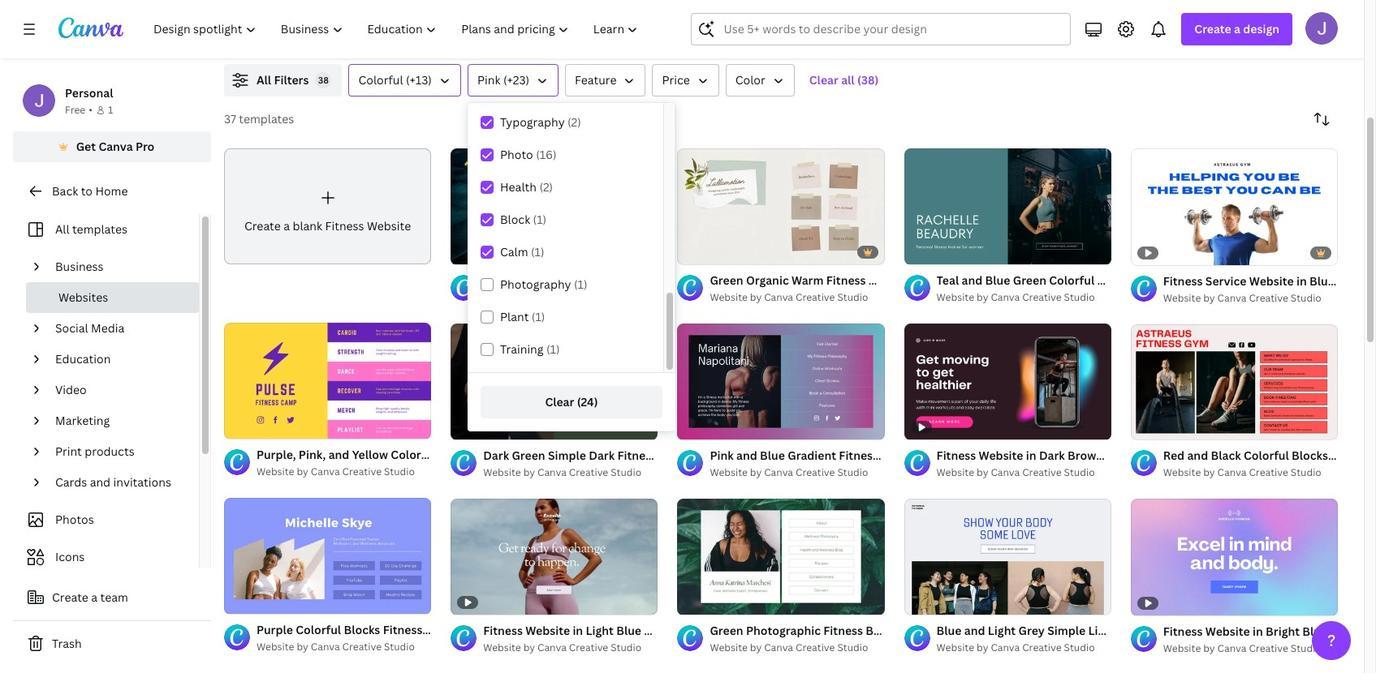 Task type: describe. For each thing, give the bounding box(es) containing it.
37 templates
[[224, 111, 294, 127]]

free
[[65, 103, 85, 117]]

(24)
[[577, 395, 598, 410]]

38
[[318, 74, 329, 86]]

top level navigation element
[[143, 13, 652, 45]]

1 of 6 link for blue
[[904, 148, 1111, 265]]

by inside red and black colorful blocks fitness b website by canva creative studio
[[1203, 466, 1215, 480]]

(1) for calm (1)
[[531, 244, 544, 260]]

business
[[55, 259, 104, 274]]

purple colorful blocks fitness bio-link website image
[[224, 499, 431, 615]]

green organic warm fitness bio-link website image
[[677, 148, 885, 265]]

and inside fitness service website in blue and wh website by canva creative studio
[[1337, 273, 1358, 289]]

clear all (38) button
[[801, 64, 887, 97]]

0 vertical spatial 1
[[108, 103, 113, 117]]

a for design
[[1234, 21, 1241, 37]]

create a blank fitness website link
[[224, 149, 431, 265]]

website by canva creative studio link for green organic warm fitness bio-link website
[[710, 290, 885, 306]]

b
[[1373, 449, 1376, 464]]

warm
[[792, 273, 824, 288]]

create for create a blank fitness website
[[244, 218, 281, 234]]

create for create a team
[[52, 590, 88, 606]]

business link
[[49, 252, 189, 283]]

pink for pink and blue gradient fitness bio-link website website by canva creative studio
[[710, 448, 734, 463]]

fitness service website in blue and wh website by canva creative studio
[[1163, 273, 1376, 305]]

creative inside green photographic fitness bio-link website website by canva creative studio
[[796, 641, 835, 655]]

bio- inside dark green simple dark fitness bio-link website website by canva creative studio
[[660, 448, 682, 463]]

canva inside bright yellow and black photographic fitness service website website by canva creative studio
[[537, 291, 567, 304]]

canva inside button
[[99, 139, 133, 154]]

fitness inside create a blank fitness website element
[[325, 218, 364, 234]]

by inside green photographic fitness bio-link website website by canva creative studio
[[750, 641, 762, 655]]

studio inside teal and blue green colorful blocks fitness service website website by canva creative studio
[[1064, 291, 1095, 304]]

invitations
[[113, 475, 171, 490]]

brown
[[1068, 449, 1103, 464]]

websites
[[58, 290, 108, 305]]

bright inside bright yellow and black photographic fitness service website website by canva creative studio
[[483, 273, 517, 288]]

organic
[[746, 273, 789, 288]]

fitness service website in blue and wh link
[[1163, 272, 1376, 290]]

teal and blue green colorful blocks fitness service website website by canva creative studio
[[937, 273, 1267, 304]]

green inside dark green simple dark fitness bio-link website website by canva creative studio
[[512, 448, 545, 463]]

gradient
[[788, 448, 836, 463]]

creative inside green organic warm fitness bio-link website website by canva creative studio
[[796, 291, 835, 304]]

photographic inside green photographic fitness bio-link website website by canva creative studio
[[746, 623, 821, 639]]

calm (1)
[[500, 244, 544, 260]]

red
[[1163, 449, 1185, 464]]

pink and blue gradient fitness bio-link website link
[[710, 447, 974, 465]]

price button
[[652, 64, 719, 97]]

pu
[[1367, 624, 1376, 640]]

website by canva creative studio link for pink and blue gradient fitness bio-link website
[[710, 465, 885, 481]]

by inside fitness website in bright blue bright pu website by canva creative studio
[[1203, 642, 1215, 656]]

creative inside fitness website in bright blue bright pu website by canva creative studio
[[1249, 642, 1288, 656]]

Search search field
[[724, 14, 1061, 45]]

training
[[500, 342, 544, 357]]

purple colorful blocks fitness bio-link website link
[[257, 622, 518, 640]]

by inside green organic warm fitness bio-link website website by canva creative studio
[[750, 291, 762, 304]]

creative inside teal and blue green colorful blocks fitness service website website by canva creative studio
[[1022, 291, 1062, 304]]

by inside teal and blue green colorful blocks fitness service website website by canva creative studio
[[977, 291, 988, 304]]

simple inside blue and light grey simple light fitness service website website by canva creative studio
[[1047, 624, 1086, 639]]

typography (2)
[[500, 114, 581, 130]]

canva inside blue and light grey simple light fitness service website website by canva creative studio
[[991, 642, 1020, 655]]

bright yellow and black photographic fitness service website website by canva creative studio
[[483, 273, 823, 304]]

6 for blue
[[933, 596, 939, 608]]

fitness inside fitness website in dark brown neon pink gradients style website by canva creative studio
[[937, 449, 976, 464]]

cards
[[55, 475, 87, 490]]

1 for blue
[[915, 596, 920, 608]]

1 of 6 for blue
[[915, 596, 939, 608]]

canva inside red and black colorful blocks fitness b website by canva creative studio
[[1217, 466, 1247, 480]]

calm
[[500, 244, 528, 260]]

bio- inside green organic warm fitness bio-link website website by canva creative studio
[[869, 273, 891, 288]]

website by canva creative studio link for dark green simple dark fitness bio-link website
[[483, 465, 658, 481]]

and for red and black colorful blocks fitness b website by canva creative studio
[[1187, 449, 1208, 464]]

(+13)
[[406, 72, 432, 88]]

health
[[500, 179, 537, 195]]

pink (+23) button
[[468, 64, 559, 97]]

free •
[[65, 103, 92, 117]]

green inside teal and blue green colorful blocks fitness service website website by canva creative studio
[[1013, 273, 1046, 288]]

training (1)
[[500, 342, 560, 357]]

green organic warm fitness bio-link website website by canva creative studio
[[710, 273, 961, 304]]

pink for pink (+23)
[[477, 72, 501, 88]]

studio inside fitness website in bright blue bright pu website by canva creative studio
[[1291, 642, 1322, 656]]

fitness website in bright blue bright pu website by canva creative studio
[[1163, 624, 1376, 656]]

dark green simple dark fitness bio-link website website by canva creative studio
[[483, 448, 752, 480]]

trash link
[[13, 628, 211, 661]]

video link
[[49, 375, 189, 406]]

by inside pink and blue gradient fitness bio-link website website by canva creative studio
[[750, 466, 762, 480]]

photography (1)
[[500, 277, 587, 292]]

wh
[[1361, 273, 1376, 289]]

blue inside fitness service website in blue and wh website by canva creative studio
[[1310, 273, 1335, 289]]

in inside fitness service website in blue and wh website by canva creative studio
[[1297, 273, 1307, 289]]

print products
[[55, 444, 134, 460]]

clear (24)
[[545, 395, 598, 410]]

fitness inside blue and light grey simple light fitness service website website by canva creative studio
[[1119, 624, 1158, 639]]

a for blank
[[284, 218, 290, 234]]

service inside fitness service website in blue and wh website by canva creative studio
[[1205, 273, 1247, 289]]

marketing link
[[49, 406, 189, 437]]

studio inside green organic warm fitness bio-link website website by canva creative studio
[[837, 291, 868, 304]]

photography
[[500, 277, 571, 292]]

studio inside fitness website in dark brown neon pink gradients style website by canva creative studio
[[1064, 466, 1095, 480]]

black inside bright yellow and black photographic fitness service website website by canva creative studio
[[582, 273, 612, 288]]

green photographic fitness bio-link website link
[[710, 622, 959, 640]]

icons
[[55, 550, 85, 565]]

colorful inside button
[[358, 72, 403, 88]]

blue inside teal and blue green colorful blocks fitness service website website by canva creative studio
[[985, 273, 1010, 288]]

create for create a design
[[1195, 21, 1231, 37]]

blue and light grey simple light fitness service website website by canva creative studio
[[937, 624, 1250, 655]]

by inside fitness service website in blue and wh website by canva creative studio
[[1203, 291, 1215, 305]]

(1) for training (1)
[[546, 342, 560, 357]]

1 light from the left
[[988, 624, 1016, 639]]

red and black colorful blocks fitness b website by canva creative studio
[[1163, 449, 1376, 480]]

media
[[91, 321, 124, 336]]

blue and light grey simple light fitness service website link
[[937, 623, 1250, 641]]

studio inside dark green simple dark fitness bio-link website website by canva creative studio
[[611, 466, 642, 480]]

fitness inside pink and blue gradient fitness bio-link website website by canva creative studio
[[839, 448, 878, 463]]

get canva pro
[[76, 139, 155, 154]]

creative inside fitness service website in blue and wh website by canva creative studio
[[1249, 291, 1288, 305]]

studio inside green photographic fitness bio-link website website by canva creative studio
[[837, 641, 868, 655]]

create a blank fitness website
[[244, 218, 411, 234]]

blue inside fitness website in bright blue bright pu website by canva creative studio
[[1303, 624, 1328, 640]]

plant (1)
[[500, 309, 545, 325]]

style
[[1222, 449, 1250, 464]]

(1) for photography (1)
[[574, 277, 587, 292]]

and inside bright yellow and black photographic fitness service website website by canva creative studio
[[559, 273, 580, 288]]

canva inside green photographic fitness bio-link website website by canva creative studio
[[764, 641, 793, 655]]

1 of 6 for teal
[[915, 245, 939, 257]]

colorful inside teal and blue green colorful blocks fitness service website website by canva creative studio
[[1049, 273, 1095, 288]]

canva inside pink and blue gradient fitness bio-link website website by canva creative studio
[[764, 466, 793, 480]]

fitness inside green organic warm fitness bio-link website website by canva creative studio
[[826, 273, 866, 288]]

block (1)
[[500, 212, 547, 227]]

(16)
[[536, 147, 557, 162]]

website by canva creative studio link for purple colorful blocks fitness bio-link website
[[257, 640, 431, 656]]

by inside purple colorful blocks fitness bio-link website website by canva creative studio
[[297, 641, 308, 655]]

(38)
[[857, 72, 879, 88]]

by inside blue and light grey simple light fitness service website website by canva creative studio
[[977, 642, 988, 655]]

trash
[[52, 637, 82, 652]]

creative inside blue and light grey simple light fitness service website website by canva creative studio
[[1022, 642, 1062, 655]]

social media link
[[49, 313, 189, 344]]

education link
[[49, 344, 189, 375]]

all for all templates
[[55, 222, 69, 237]]

canva inside fitness service website in blue and wh website by canva creative studio
[[1217, 291, 1247, 305]]

purple, pink, and yellow colorful blocks fitness bio-link website image
[[224, 323, 431, 440]]

website by canva creative studio link for bright yellow and black photographic fitness service website
[[483, 290, 658, 306]]

purple colorful blocks fitness bio-link website website by canva creative studio
[[257, 623, 518, 655]]

create a blank fitness website element
[[224, 149, 431, 265]]

0 horizontal spatial website by canva creative studio
[[257, 466, 415, 479]]

link inside pink and blue gradient fitness bio-link website website by canva creative studio
[[904, 448, 927, 463]]

to
[[81, 183, 93, 199]]

pink inside fitness website in dark brown neon pink gradients style website by canva creative studio
[[1138, 449, 1162, 464]]

and for pink and blue gradient fitness bio-link website website by canva creative studio
[[736, 448, 757, 463]]

2 light from the left
[[1088, 624, 1116, 639]]

jacob simon image
[[1306, 12, 1338, 45]]

plant
[[500, 309, 529, 325]]

marketing
[[55, 413, 110, 429]]

canva inside fitness website in dark brown neon pink gradients style website by canva creative studio
[[991, 466, 1020, 480]]

block
[[500, 212, 530, 227]]

teal and blue green colorful blocks fitness service website image
[[904, 148, 1111, 265]]

back
[[52, 183, 78, 199]]

•
[[89, 103, 92, 117]]

clear (24) button
[[481, 386, 662, 419]]

1 horizontal spatial website by canva creative studio
[[483, 642, 642, 655]]



Task type: vqa. For each thing, say whether or not it's contained in the screenshot.
to
yes



Task type: locate. For each thing, give the bounding box(es) containing it.
0 horizontal spatial clear
[[545, 395, 574, 410]]

1 vertical spatial (2)
[[539, 179, 553, 195]]

clear left all
[[809, 72, 839, 88]]

fitness inside fitness website in bright blue bright pu website by canva creative studio
[[1163, 624, 1203, 640]]

canva
[[99, 139, 133, 154], [537, 291, 567, 304], [764, 291, 793, 304], [991, 291, 1020, 304], [1217, 291, 1247, 305], [311, 466, 340, 479], [537, 466, 567, 480], [764, 466, 793, 480], [991, 466, 1020, 480], [1217, 466, 1247, 480], [311, 641, 340, 655], [764, 641, 793, 655], [537, 642, 567, 655], [991, 642, 1020, 655], [1217, 642, 1247, 656]]

website by canva creative studio link for fitness website in dark brown neon pink gradients style
[[937, 466, 1111, 482]]

0 vertical spatial of
[[922, 245, 931, 257]]

0 horizontal spatial simple
[[548, 448, 586, 463]]

blank
[[293, 218, 322, 234]]

create down icons
[[52, 590, 88, 606]]

1 of 6 link for light
[[904, 499, 1111, 616]]

bio- inside purple colorful blocks fitness bio-link website website by canva creative studio
[[425, 623, 448, 638]]

(1) right training
[[546, 342, 560, 357]]

1 vertical spatial a
[[284, 218, 290, 234]]

2 1 of 6 link from the top
[[904, 499, 1111, 616]]

1 vertical spatial create
[[244, 218, 281, 234]]

1 horizontal spatial blocks
[[1097, 273, 1134, 288]]

in inside fitness website in dark brown neon pink gradients style website by canva creative studio
[[1026, 449, 1036, 464]]

0 horizontal spatial templates
[[72, 222, 127, 237]]

(1) right plant
[[532, 309, 545, 325]]

studio inside red and black colorful blocks fitness b website by canva creative studio
[[1291, 466, 1322, 480]]

0 horizontal spatial dark
[[483, 448, 509, 463]]

0 vertical spatial black
[[582, 273, 612, 288]]

print products link
[[49, 437, 189, 468]]

(2) for typography (2)
[[568, 114, 581, 130]]

and left grey
[[964, 624, 985, 639]]

print
[[55, 444, 82, 460]]

1 vertical spatial clear
[[545, 395, 574, 410]]

website by canva creative studio link for fitness website in bright blue bright pu
[[1163, 641, 1338, 658]]

canva inside purple colorful blocks fitness bio-link website website by canva creative studio
[[311, 641, 340, 655]]

and for teal and blue green colorful blocks fitness service website website by canva creative studio
[[962, 273, 983, 288]]

1 vertical spatial 6
[[933, 596, 939, 608]]

and right 'teal'
[[962, 273, 983, 288]]

create a team
[[52, 590, 128, 606]]

0 vertical spatial templates
[[239, 111, 294, 127]]

all for all filters
[[257, 72, 271, 88]]

blocks inside teal and blue green colorful blocks fitness service website website by canva creative studio
[[1097, 273, 1134, 288]]

create a design
[[1195, 21, 1280, 37]]

fitness inside purple colorful blocks fitness bio-link website website by canva creative studio
[[383, 623, 422, 638]]

service inside blue and light grey simple light fitness service website website by canva creative studio
[[1161, 624, 1202, 639]]

studio inside blue and light grey simple light fitness service website website by canva creative studio
[[1064, 642, 1095, 655]]

a inside button
[[91, 590, 98, 606]]

blocks inside red and black colorful blocks fitness b website by canva creative studio
[[1292, 449, 1328, 464]]

link inside green photographic fitness bio-link website website by canva creative studio
[[888, 623, 911, 639]]

blocks inside purple colorful blocks fitness bio-link website website by canva creative studio
[[344, 623, 380, 638]]

creative inside pink and blue gradient fitness bio-link website website by canva creative studio
[[796, 466, 835, 480]]

pink (+23)
[[477, 72, 529, 88]]

fitness website in bright blue bright pu link
[[1163, 624, 1376, 641]]

get
[[76, 139, 96, 154]]

1 1 of 6 link from the top
[[904, 148, 1111, 265]]

0 vertical spatial a
[[1234, 21, 1241, 37]]

clear for clear all (38)
[[809, 72, 839, 88]]

bio- inside green photographic fitness bio-link website website by canva creative studio
[[866, 623, 888, 639]]

green photographic fitness bio-link website website by canva creative studio
[[710, 623, 959, 655]]

website inside red and black colorful blocks fitness b website by canva creative studio
[[1163, 466, 1201, 480]]

creative inside red and black colorful blocks fitness b website by canva creative studio
[[1249, 466, 1288, 480]]

and inside teal and blue green colorful blocks fitness service website website by canva creative studio
[[962, 273, 983, 288]]

pink and blue gradient fitness bio-link website image
[[677, 324, 885, 440]]

canva inside fitness website in bright blue bright pu website by canva creative studio
[[1217, 642, 1247, 656]]

2 horizontal spatial a
[[1234, 21, 1241, 37]]

black right yellow
[[582, 273, 612, 288]]

1 for teal
[[915, 245, 920, 257]]

and
[[559, 273, 580, 288], [962, 273, 983, 288], [1337, 273, 1358, 289], [736, 448, 757, 463], [1187, 449, 1208, 464], [90, 475, 111, 490], [964, 624, 985, 639]]

1 vertical spatial website by canva creative studio
[[483, 642, 642, 655]]

0 vertical spatial 1 of 6
[[915, 245, 939, 257]]

black inside red and black colorful blocks fitness b website by canva creative studio
[[1211, 449, 1241, 464]]

(1) for block (1)
[[533, 212, 547, 227]]

studio inside bright yellow and black photographic fitness service website website by canva creative studio
[[611, 291, 642, 304]]

2 6 from the top
[[933, 596, 939, 608]]

green inside green organic warm fitness bio-link website website by canva creative studio
[[710, 273, 743, 288]]

grey
[[1019, 624, 1045, 639]]

1 6 from the top
[[933, 245, 939, 257]]

templates right 37
[[239, 111, 294, 127]]

color
[[735, 72, 765, 88]]

1 horizontal spatial clear
[[809, 72, 839, 88]]

templates for all templates
[[72, 222, 127, 237]]

6
[[933, 245, 939, 257], [933, 596, 939, 608]]

0 vertical spatial all
[[257, 72, 271, 88]]

and for cards and invitations
[[90, 475, 111, 490]]

create left design
[[1195, 21, 1231, 37]]

all
[[841, 72, 855, 88]]

of for teal and blue green colorful blocks fitness service website
[[922, 245, 931, 257]]

blue inside blue and light grey simple light fitness service website website by canva creative studio
[[937, 624, 962, 639]]

website by canva creative studio link for red and black colorful blocks fitness b
[[1163, 466, 1338, 482]]

cards and invitations
[[55, 475, 171, 490]]

dark green simple dark fitness bio-link website link
[[483, 447, 752, 465]]

website by canva creative studio link for blue and light grey simple light fitness service website
[[937, 641, 1111, 657]]

(2) right typography
[[568, 114, 581, 130]]

back to home link
[[13, 175, 211, 208]]

colorful (+13)
[[358, 72, 432, 88]]

clear
[[809, 72, 839, 88], [545, 395, 574, 410]]

a for team
[[91, 590, 98, 606]]

1 vertical spatial photographic
[[746, 623, 821, 639]]

and right red
[[1187, 449, 1208, 464]]

create a design button
[[1182, 13, 1293, 45]]

all filters
[[257, 72, 309, 88]]

Sort by button
[[1306, 103, 1338, 136]]

0 horizontal spatial blocks
[[344, 623, 380, 638]]

fitness inside red and black colorful blocks fitness b website by canva creative studio
[[1331, 449, 1370, 464]]

bright yellow and black photographic fitness service website link
[[483, 272, 823, 290]]

black right red
[[1211, 449, 1241, 464]]

fitness inside bright yellow and black photographic fitness service website website by canva creative studio
[[693, 273, 732, 288]]

creative inside bright yellow and black photographic fitness service website website by canva creative studio
[[569, 291, 608, 304]]

fitness website in dark brown neon pink gradients style link
[[937, 448, 1250, 466]]

website by canva creative studio link
[[483, 290, 658, 306], [710, 290, 885, 306], [937, 290, 1111, 306], [1163, 290, 1338, 307], [257, 465, 431, 481], [483, 465, 658, 481], [710, 465, 885, 481], [937, 466, 1111, 482], [1163, 466, 1338, 482], [257, 640, 431, 656], [710, 640, 885, 657], [483, 641, 658, 657], [937, 641, 1111, 657], [1163, 641, 1338, 658]]

fitness inside dark green simple dark fitness bio-link website website by canva creative studio
[[617, 448, 657, 463]]

service inside bright yellow and black photographic fitness service website website by canva creative studio
[[735, 273, 776, 288]]

purple
[[257, 623, 293, 638]]

0 vertical spatial (2)
[[568, 114, 581, 130]]

0 vertical spatial blocks
[[1097, 273, 1134, 288]]

pink inside pink and blue gradient fitness bio-link website website by canva creative studio
[[710, 448, 734, 463]]

social media
[[55, 321, 124, 336]]

(2) for health (2)
[[539, 179, 553, 195]]

light
[[988, 624, 1016, 639], [1088, 624, 1116, 639]]

a left team
[[91, 590, 98, 606]]

(2) right 'health'
[[539, 179, 553, 195]]

colorful (+13) button
[[349, 64, 461, 97]]

in for fitness website in bright blue bright pu
[[1253, 624, 1263, 640]]

green photographic fitness bio-link website image
[[677, 499, 885, 615]]

and for blue and light grey simple light fitness service website website by canva creative studio
[[964, 624, 985, 639]]

0 horizontal spatial black
[[582, 273, 612, 288]]

37
[[224, 111, 236, 127]]

1 horizontal spatial templates
[[239, 111, 294, 127]]

simple right grey
[[1047, 624, 1086, 639]]

1 vertical spatial 1
[[915, 245, 920, 257]]

creative inside purple colorful blocks fitness bio-link website website by canva creative studio
[[342, 641, 382, 655]]

simple inside dark green simple dark fitness bio-link website website by canva creative studio
[[548, 448, 586, 463]]

service inside teal and blue green colorful blocks fitness service website website by canva creative studio
[[1179, 273, 1220, 288]]

1 of from the top
[[922, 245, 931, 257]]

2 horizontal spatial in
[[1297, 273, 1307, 289]]

canva inside teal and blue green colorful blocks fitness service website website by canva creative studio
[[991, 291, 1020, 304]]

team
[[100, 590, 128, 606]]

1 horizontal spatial pink
[[710, 448, 734, 463]]

and inside red and black colorful blocks fitness b website by canva creative studio
[[1187, 449, 1208, 464]]

(1)
[[533, 212, 547, 227], [531, 244, 544, 260], [574, 277, 587, 292], [532, 309, 545, 325], [546, 342, 560, 357]]

and left wh
[[1337, 273, 1358, 289]]

2 horizontal spatial bright
[[1330, 624, 1364, 640]]

link inside green organic warm fitness bio-link website website by canva creative studio
[[891, 273, 914, 288]]

2 vertical spatial blocks
[[344, 623, 380, 638]]

2 1 of 6 from the top
[[915, 596, 939, 608]]

0 vertical spatial clear
[[809, 72, 839, 88]]

studio inside pink and blue gradient fitness bio-link website website by canva creative studio
[[837, 466, 868, 480]]

website by canva creative studio link for green photographic fitness bio-link website
[[710, 640, 885, 657]]

pink
[[477, 72, 501, 88], [710, 448, 734, 463], [1138, 449, 1162, 464]]

photo
[[500, 147, 533, 162]]

(1) right calm
[[531, 244, 544, 260]]

1 horizontal spatial photographic
[[746, 623, 821, 639]]

0 horizontal spatial a
[[91, 590, 98, 606]]

filters
[[274, 72, 309, 88]]

yellow
[[520, 273, 556, 288]]

clear for clear (24)
[[545, 395, 574, 410]]

0 horizontal spatial photographic
[[615, 273, 690, 288]]

clear all (38)
[[809, 72, 879, 88]]

1 horizontal spatial dark
[[589, 448, 615, 463]]

0 vertical spatial 6
[[933, 245, 939, 257]]

1 vertical spatial templates
[[72, 222, 127, 237]]

0 vertical spatial simple
[[548, 448, 586, 463]]

0 horizontal spatial (2)
[[539, 179, 553, 195]]

website by canva creative studio link for teal and blue green colorful blocks fitness service website
[[937, 290, 1111, 306]]

creative inside dark green simple dark fitness bio-link website website by canva creative studio
[[569, 466, 608, 480]]

templates for 37 templates
[[239, 111, 294, 127]]

2 horizontal spatial dark
[[1039, 449, 1065, 464]]

(1) for plant (1)
[[532, 309, 545, 325]]

red and black colorful blocks fitness bio-link website image
[[1131, 324, 1338, 441]]

1 vertical spatial 1 of 6 link
[[904, 499, 1111, 616]]

green inside green photographic fitness bio-link website website by canva creative studio
[[710, 623, 743, 639]]

0 horizontal spatial all
[[55, 222, 69, 237]]

website by canva creative studio link for fitness service website in blue and wh
[[1163, 290, 1338, 307]]

2 of from the top
[[922, 596, 931, 608]]

None search field
[[691, 13, 1071, 45]]

(1) right yellow
[[574, 277, 587, 292]]

light left grey
[[988, 624, 1016, 639]]

and inside blue and light grey simple light fitness service website website by canva creative studio
[[964, 624, 985, 639]]

1 horizontal spatial all
[[257, 72, 271, 88]]

colorful inside purple colorful blocks fitness bio-link website website by canva creative studio
[[296, 623, 341, 638]]

personal
[[65, 85, 113, 101]]

price
[[662, 72, 690, 88]]

by inside fitness website in dark brown neon pink gradients style website by canva creative studio
[[977, 466, 988, 480]]

dark green simple dark fitness bio-link website image
[[451, 324, 658, 440]]

gradients
[[1165, 449, 1219, 464]]

create inside dropdown button
[[1195, 21, 1231, 37]]

dark for dark
[[589, 448, 615, 463]]

0 horizontal spatial create
[[52, 590, 88, 606]]

clear left (24)
[[545, 395, 574, 410]]

website
[[367, 218, 411, 234], [779, 273, 823, 288], [917, 273, 961, 288], [1222, 273, 1267, 288], [1249, 273, 1294, 289], [483, 291, 521, 304], [710, 291, 748, 304], [937, 291, 974, 304], [1163, 291, 1201, 305], [708, 448, 752, 463], [929, 448, 974, 463], [979, 449, 1023, 464], [257, 466, 294, 479], [483, 466, 521, 480], [710, 466, 748, 480], [937, 466, 974, 480], [1163, 466, 1201, 480], [473, 623, 518, 638], [914, 623, 959, 639], [1205, 624, 1250, 639], [1205, 624, 1250, 640], [257, 641, 294, 655], [710, 641, 748, 655], [483, 642, 521, 655], [937, 642, 974, 655], [1163, 642, 1201, 656]]

bright
[[483, 273, 517, 288], [1266, 624, 1300, 640], [1330, 624, 1364, 640]]

blue inside pink and blue gradient fitness bio-link website website by canva creative studio
[[760, 448, 785, 463]]

design
[[1243, 21, 1280, 37]]

1 vertical spatial simple
[[1047, 624, 1086, 639]]

1 horizontal spatial black
[[1211, 449, 1241, 464]]

1 vertical spatial of
[[922, 596, 931, 608]]

studio inside fitness service website in blue and wh website by canva creative studio
[[1291, 291, 1322, 305]]

colorful inside red and black colorful blocks fitness b website by canva creative studio
[[1244, 449, 1289, 464]]

back to home
[[52, 183, 128, 199]]

blue and light grey simple light fitness service website image
[[904, 499, 1111, 616]]

fitness inside green photographic fitness bio-link website website by canva creative studio
[[824, 623, 863, 639]]

of for blue and light grey simple light fitness service website
[[922, 596, 931, 608]]

create inside button
[[52, 590, 88, 606]]

a left design
[[1234, 21, 1241, 37]]

1 horizontal spatial (2)
[[568, 114, 581, 130]]

green organic warm fitness bio-link website link
[[710, 272, 961, 290]]

(+23)
[[503, 72, 529, 88]]

2 vertical spatial a
[[91, 590, 98, 606]]

all templates
[[55, 222, 127, 237]]

simple
[[548, 448, 586, 463], [1047, 624, 1086, 639]]

1 horizontal spatial bright
[[1266, 624, 1300, 640]]

create left blank
[[244, 218, 281, 234]]

studio inside purple colorful blocks fitness bio-link website website by canva creative studio
[[384, 641, 415, 655]]

2 vertical spatial create
[[52, 590, 88, 606]]

bio-
[[869, 273, 891, 288], [660, 448, 682, 463], [881, 448, 904, 463], [425, 623, 448, 638], [866, 623, 888, 639]]

fitness inside fitness service website in blue and wh website by canva creative studio
[[1163, 273, 1203, 289]]

link inside dark green simple dark fitness bio-link website website by canva creative studio
[[682, 448, 705, 463]]

fitness website templates image
[[992, 0, 1338, 45], [992, 0, 1338, 45]]

2 horizontal spatial blocks
[[1292, 449, 1328, 464]]

2 horizontal spatial create
[[1195, 21, 1231, 37]]

a
[[1234, 21, 1241, 37], [284, 218, 290, 234], [91, 590, 98, 606]]

dark
[[483, 448, 509, 463], [589, 448, 615, 463], [1039, 449, 1065, 464]]

1 horizontal spatial create
[[244, 218, 281, 234]]

0 vertical spatial 1 of 6 link
[[904, 148, 1111, 265]]

photographic inside bright yellow and black photographic fitness service website website by canva creative studio
[[615, 273, 690, 288]]

dark for fitness
[[1039, 449, 1065, 464]]

1 horizontal spatial a
[[284, 218, 290, 234]]

0 horizontal spatial bright
[[483, 273, 517, 288]]

creative inside fitness website in dark brown neon pink gradients style website by canva creative studio
[[1022, 466, 1062, 480]]

0 vertical spatial create
[[1195, 21, 1231, 37]]

and right cards
[[90, 475, 111, 490]]

home
[[95, 183, 128, 199]]

1
[[108, 103, 113, 117], [915, 245, 920, 257], [915, 596, 920, 608]]

all left filters
[[257, 72, 271, 88]]

cards and invitations link
[[49, 468, 189, 498]]

38 filter options selected element
[[315, 72, 332, 88]]

a inside dropdown button
[[1234, 21, 1241, 37]]

all templates link
[[23, 214, 189, 245]]

by inside dark green simple dark fitness bio-link website website by canva creative studio
[[523, 466, 535, 480]]

in for fitness website in dark brown neon pink gradients style
[[1026, 449, 1036, 464]]

and right yellow
[[559, 273, 580, 288]]

1 vertical spatial blocks
[[1292, 449, 1328, 464]]

teal
[[937, 273, 959, 288]]

all down "back"
[[55, 222, 69, 237]]

1 1 of 6 from the top
[[915, 245, 939, 257]]

and left gradient
[[736, 448, 757, 463]]

a left blank
[[284, 218, 290, 234]]

studio
[[611, 291, 642, 304], [837, 291, 868, 304], [1064, 291, 1095, 304], [1291, 291, 1322, 305], [384, 466, 415, 479], [611, 466, 642, 480], [837, 466, 868, 480], [1064, 466, 1095, 480], [1291, 466, 1322, 480], [384, 641, 415, 655], [837, 641, 868, 655], [611, 642, 642, 655], [1064, 642, 1095, 655], [1291, 642, 1322, 656]]

1 vertical spatial 1 of 6
[[915, 596, 939, 608]]

(1) right block
[[533, 212, 547, 227]]

2 vertical spatial 1
[[915, 596, 920, 608]]

fitness inside teal and blue green colorful blocks fitness service website website by canva creative studio
[[1136, 273, 1176, 288]]

bio- inside pink and blue gradient fitness bio-link website website by canva creative studio
[[881, 448, 904, 463]]

in
[[1297, 273, 1307, 289], [1026, 449, 1036, 464], [1253, 624, 1263, 640]]

fitness website in dark brown neon pink gradients style website by canva creative studio
[[937, 449, 1250, 480]]

2 horizontal spatial pink
[[1138, 449, 1162, 464]]

2 vertical spatial in
[[1253, 624, 1263, 640]]

1 horizontal spatial in
[[1253, 624, 1263, 640]]

0 vertical spatial photographic
[[615, 273, 690, 288]]

black
[[582, 273, 612, 288], [1211, 449, 1241, 464]]

1 vertical spatial in
[[1026, 449, 1036, 464]]

typography
[[500, 114, 565, 130]]

1 vertical spatial black
[[1211, 449, 1241, 464]]

canva inside dark green simple dark fitness bio-link website website by canva creative studio
[[537, 466, 567, 480]]

photo (16)
[[500, 147, 557, 162]]

bright yellow and black photographic fitness service website image
[[451, 148, 658, 265]]

dark inside fitness website in dark brown neon pink gradients style website by canva creative studio
[[1039, 449, 1065, 464]]

light right grey
[[1088, 624, 1116, 639]]

0 horizontal spatial in
[[1026, 449, 1036, 464]]

create a team button
[[13, 582, 211, 615]]

1 horizontal spatial simple
[[1047, 624, 1086, 639]]

0 vertical spatial in
[[1297, 273, 1307, 289]]

0 vertical spatial website by canva creative studio
[[257, 466, 415, 479]]

create
[[1195, 21, 1231, 37], [244, 218, 281, 234], [52, 590, 88, 606]]

link inside purple colorful blocks fitness bio-link website website by canva creative studio
[[448, 623, 471, 638]]

templates
[[239, 111, 294, 127], [72, 222, 127, 237]]

red and black colorful blocks fitness b link
[[1163, 448, 1376, 466]]

1 horizontal spatial light
[[1088, 624, 1116, 639]]

icons link
[[23, 542, 189, 573]]

6 for teal
[[933, 245, 939, 257]]

canva inside green organic warm fitness bio-link website website by canva creative studio
[[764, 291, 793, 304]]

neon
[[1106, 449, 1136, 464]]

templates down back to home
[[72, 222, 127, 237]]

by inside bright yellow and black photographic fitness service website website by canva creative studio
[[523, 291, 535, 304]]

0 horizontal spatial pink
[[477, 72, 501, 88]]

1 vertical spatial all
[[55, 222, 69, 237]]

0 horizontal spatial light
[[988, 624, 1016, 639]]

feature button
[[565, 64, 646, 97]]

(2)
[[568, 114, 581, 130], [539, 179, 553, 195]]

photos link
[[23, 505, 189, 536]]

education
[[55, 352, 111, 367]]

simple down clear (24) button
[[548, 448, 586, 463]]

feature
[[575, 72, 617, 88]]

products
[[85, 444, 134, 460]]



